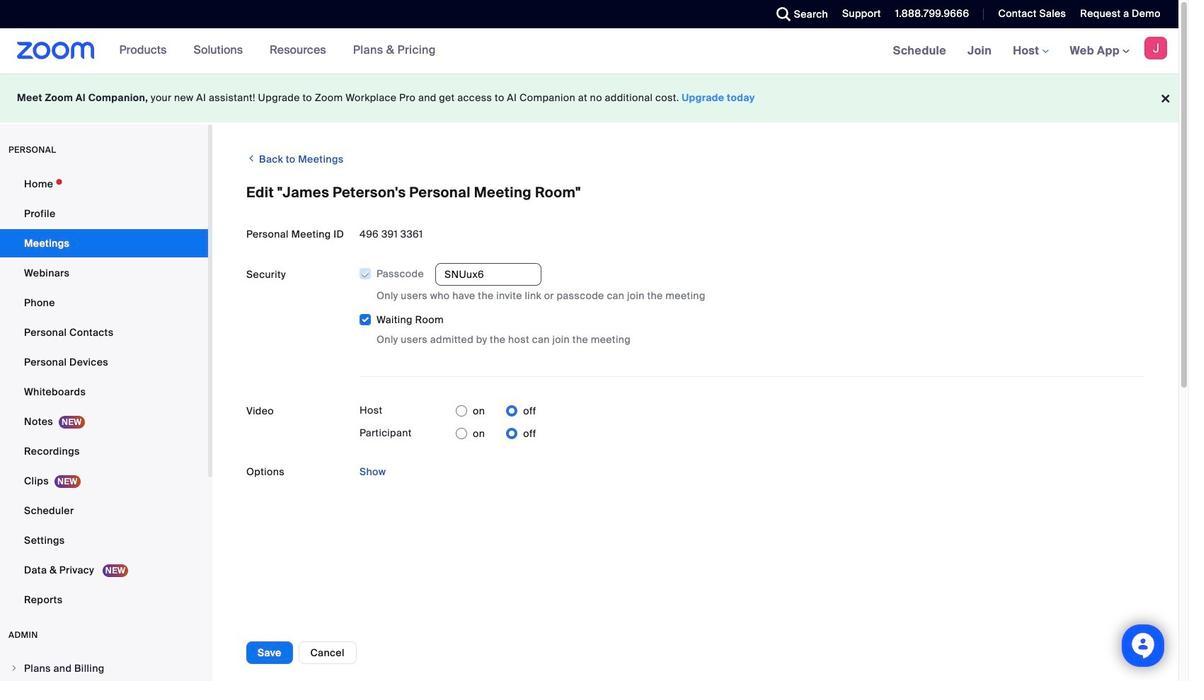 Task type: vqa. For each thing, say whether or not it's contained in the screenshot.
Menu Item
yes



Task type: locate. For each thing, give the bounding box(es) containing it.
profile picture image
[[1145, 37, 1167, 59]]

banner
[[0, 28, 1179, 74]]

menu item
[[0, 655, 208, 682]]

group
[[360, 263, 1145, 348]]

option group
[[456, 400, 536, 423], [456, 423, 536, 445]]

zoom logo image
[[17, 42, 95, 59]]

footer
[[0, 74, 1179, 122]]

meetings navigation
[[882, 28, 1179, 74]]



Task type: describe. For each thing, give the bounding box(es) containing it.
left image
[[246, 151, 257, 166]]

2 option group from the top
[[456, 423, 536, 445]]

product information navigation
[[109, 28, 447, 74]]

right image
[[10, 665, 18, 673]]

1 option group from the top
[[456, 400, 536, 423]]

personal menu menu
[[0, 170, 208, 616]]



